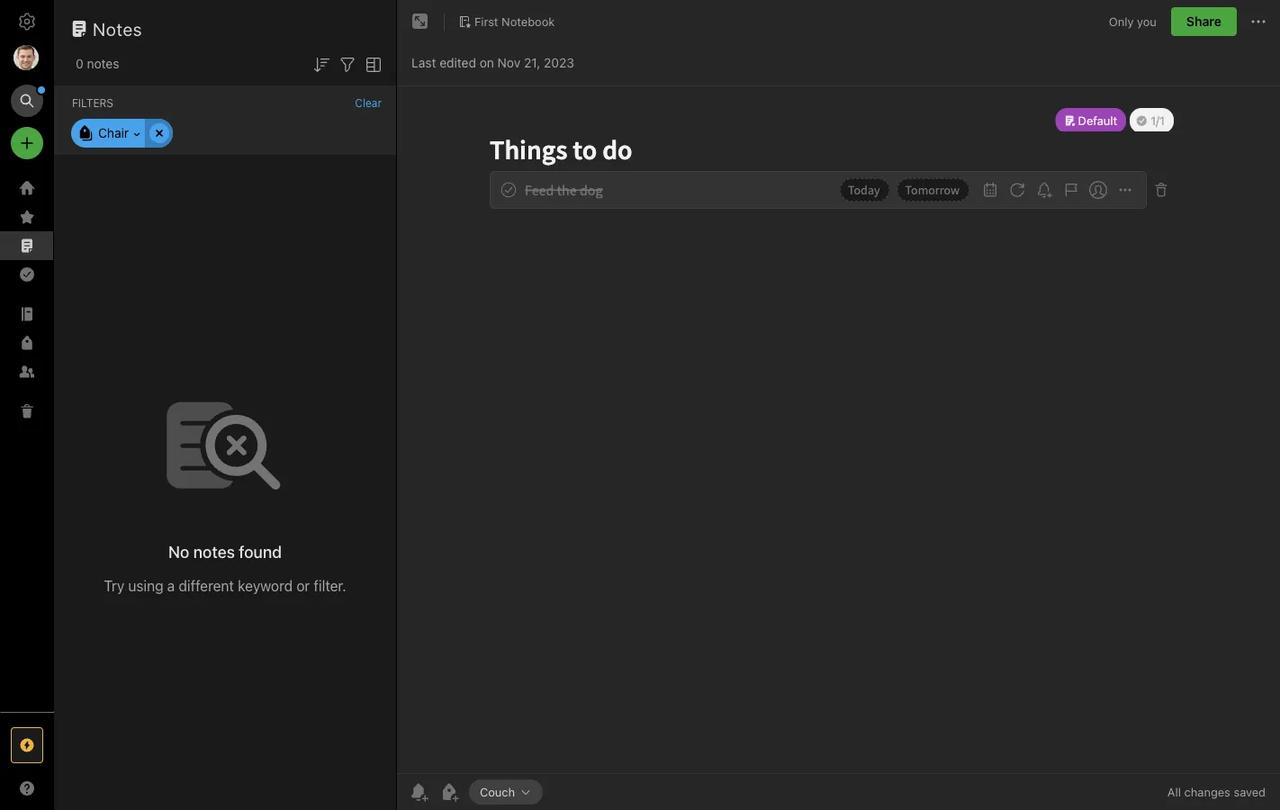 Task type: vqa. For each thing, say whether or not it's contained in the screenshot.
Search Field in the 'Main' 'Element'
no



Task type: locate. For each thing, give the bounding box(es) containing it.
Account field
[[0, 40, 54, 76]]

Couch Tag actions field
[[515, 786, 532, 799]]

more actions image
[[1248, 11, 1270, 32]]

21,
[[524, 55, 541, 70]]

0
[[76, 56, 83, 71]]

all changes saved
[[1168, 786, 1266, 799]]

tree
[[0, 174, 54, 711]]

notes right 0
[[87, 56, 119, 71]]

notes up different
[[193, 542, 235, 562]]

chair button
[[71, 119, 173, 148], [97, 124, 129, 143]]

share
[[1187, 14, 1222, 29]]

0 horizontal spatial notes
[[87, 56, 119, 71]]

expand note image
[[410, 11, 431, 32]]

notes for 0
[[87, 56, 119, 71]]

notes for no
[[193, 542, 235, 562]]

try
[[104, 578, 124, 595]]

add a reminder image
[[408, 782, 430, 803]]

account image
[[14, 45, 39, 70]]

last edited on nov 21, 2023
[[412, 55, 575, 70]]

settings image
[[16, 11, 38, 32]]

first notebook button
[[452, 9, 561, 34]]

keyword
[[238, 578, 293, 595]]

home image
[[16, 177, 38, 199]]

Note Editor text field
[[397, 86, 1281, 774]]

different
[[179, 578, 234, 595]]

note window element
[[397, 0, 1281, 810]]

notes
[[87, 56, 119, 71], [193, 542, 235, 562]]

first notebook
[[475, 15, 555, 28]]

0 notes
[[76, 56, 119, 71]]

filter.
[[314, 578, 346, 595]]

couch
[[480, 785, 515, 799]]

edited
[[440, 55, 476, 70]]

nov
[[498, 55, 521, 70]]

Add filters field
[[337, 52, 358, 75]]

1 vertical spatial notes
[[193, 542, 235, 562]]

0 vertical spatial notes
[[87, 56, 119, 71]]

1 horizontal spatial notes
[[193, 542, 235, 562]]

notebook
[[502, 15, 555, 28]]

or
[[297, 578, 310, 595]]

couch button
[[469, 780, 543, 805]]



Task type: describe. For each thing, give the bounding box(es) containing it.
you
[[1137, 15, 1157, 28]]

add filters image
[[337, 54, 358, 75]]

only you
[[1109, 15, 1157, 28]]

Sort options field
[[311, 52, 332, 75]]

add tag image
[[439, 782, 460, 803]]

all
[[1168, 786, 1182, 799]]

saved
[[1234, 786, 1266, 799]]

clear button
[[355, 96, 382, 109]]

first
[[475, 15, 499, 28]]

no notes found
[[168, 542, 282, 562]]

changes
[[1185, 786, 1231, 799]]

More actions field
[[1248, 7, 1270, 36]]

try using a different keyword or filter.
[[104, 578, 346, 595]]

2023
[[544, 55, 575, 70]]

found
[[239, 542, 282, 562]]

clear
[[355, 96, 382, 109]]

Sub-tag field
[[129, 124, 145, 143]]

upgrade image
[[16, 735, 38, 756]]

WHAT'S NEW field
[[0, 774, 54, 803]]

last
[[412, 55, 436, 70]]

no
[[168, 542, 189, 562]]

filters
[[72, 96, 113, 109]]

using
[[128, 578, 164, 595]]

share button
[[1172, 7, 1237, 36]]

on
[[480, 55, 494, 70]]

click to expand image
[[46, 777, 60, 799]]

a
[[167, 578, 175, 595]]

chair
[[98, 126, 129, 140]]

only
[[1109, 15, 1134, 28]]

notes
[[93, 18, 142, 39]]

View options field
[[358, 52, 385, 75]]



